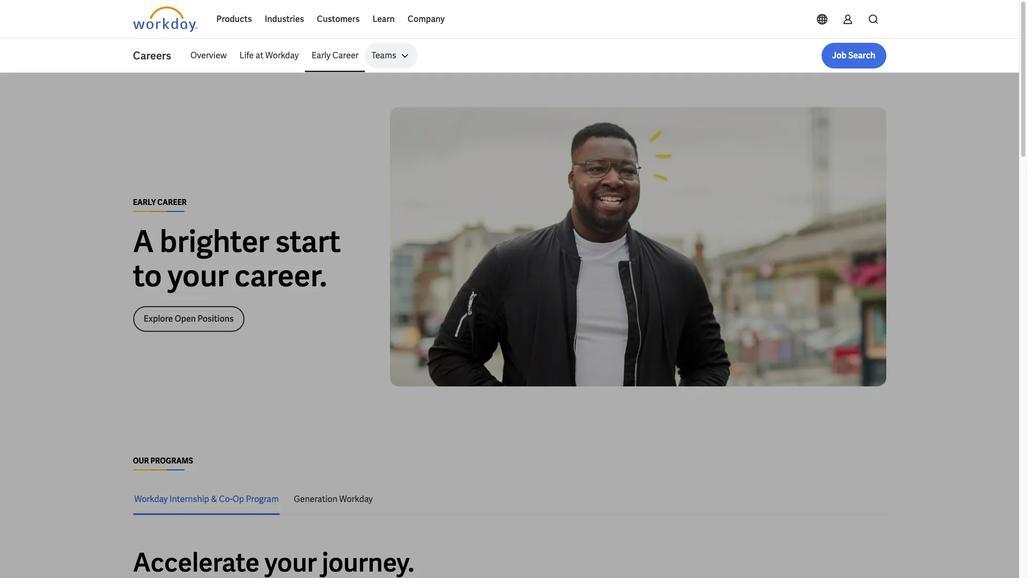 Task type: vqa. For each thing, say whether or not it's contained in the screenshot.
Go to the homepage IMAGE on the top left of page
yes



Task type: locate. For each thing, give the bounding box(es) containing it.
co-
[[219, 493, 233, 505]]

workday right the generation
[[339, 493, 373, 505]]

1 horizontal spatial workday
[[265, 50, 299, 61]]

teams
[[372, 50, 397, 61]]

2 horizontal spatial workday
[[339, 493, 373, 505]]

start
[[275, 222, 341, 261]]

our
[[133, 456, 149, 466]]

brighter
[[160, 222, 270, 261]]

career
[[157, 197, 187, 207]]

search
[[849, 50, 876, 61]]

programs
[[151, 456, 193, 466]]

job
[[833, 50, 847, 61]]

a brighter start to your career.
[[133, 222, 341, 295]]

early career
[[312, 50, 359, 61]]

careers
[[133, 49, 171, 63]]

industries
[[265, 13, 304, 25]]

workday right at
[[265, 50, 299, 61]]

workday
[[265, 50, 299, 61], [134, 493, 168, 505], [339, 493, 373, 505]]

menu
[[184, 43, 418, 69]]

life at workday
[[240, 50, 299, 61]]

list
[[184, 43, 887, 69]]

your
[[168, 256, 229, 295]]

program
[[246, 493, 279, 505]]

products
[[217, 13, 252, 25]]

at
[[256, 50, 264, 61]]

our programs
[[133, 456, 193, 466]]

company button
[[401, 6, 452, 32]]

early
[[312, 50, 331, 61]]

early career link
[[305, 43, 365, 69]]

teams button
[[365, 43, 418, 69]]

workday internship & co-op program
[[134, 493, 279, 505]]

explore open positions link
[[133, 306, 245, 332]]

workday left internship
[[134, 493, 168, 505]]

a
[[133, 222, 154, 261]]

open
[[175, 313, 196, 324]]

career.
[[235, 256, 327, 295]]

list containing overview
[[184, 43, 887, 69]]

life at workday link
[[233, 43, 305, 69]]

tab list
[[133, 483, 887, 515]]

early career
[[133, 197, 187, 207]]



Task type: describe. For each thing, give the bounding box(es) containing it.
explore open positions
[[144, 313, 234, 324]]

go to the homepage image
[[133, 6, 197, 32]]

&
[[211, 493, 217, 505]]

job search
[[833, 50, 876, 61]]

products button
[[210, 6, 258, 32]]

careers link
[[133, 48, 184, 63]]

early
[[133, 197, 156, 207]]

career
[[333, 50, 359, 61]]

learn button
[[366, 6, 401, 32]]

life
[[240, 50, 254, 61]]

internship
[[169, 493, 209, 505]]

op
[[233, 493, 244, 505]]

learn
[[373, 13, 395, 25]]

menu containing overview
[[184, 43, 418, 69]]

explore
[[144, 313, 173, 324]]

generation workday
[[294, 493, 373, 505]]

tab list containing workday internship & co-op program
[[133, 483, 887, 515]]

life at workday - workday careers image
[[390, 107, 887, 387]]

overview link
[[184, 43, 233, 69]]

customers
[[317, 13, 360, 25]]

industries button
[[258, 6, 311, 32]]

workday inside list
[[265, 50, 299, 61]]

to
[[133, 256, 162, 295]]

generation
[[294, 493, 337, 505]]

job search link
[[822, 43, 887, 69]]

company
[[408, 13, 445, 25]]

overview
[[191, 50, 227, 61]]

customers button
[[311, 6, 366, 32]]

positions
[[198, 313, 234, 324]]

0 horizontal spatial workday
[[134, 493, 168, 505]]



